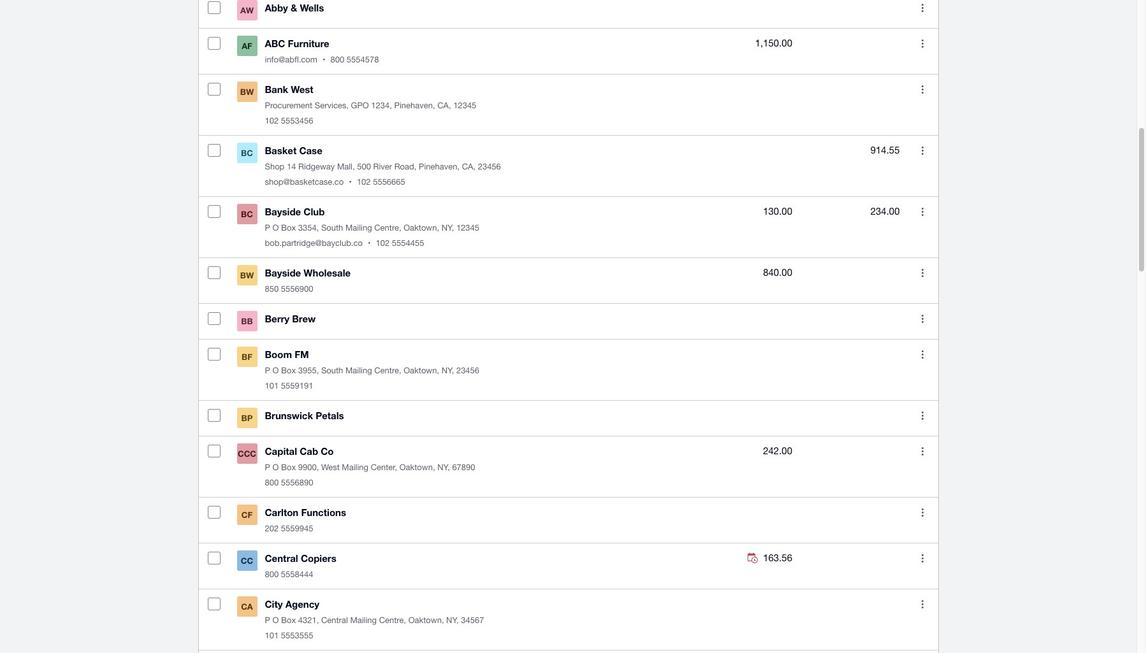 Task type: vqa. For each thing, say whether or not it's contained in the screenshot.


Task type: locate. For each thing, give the bounding box(es) containing it.
5556900
[[281, 284, 313, 294]]

130.00
[[763, 206, 792, 217]]

7 more row options image from the top
[[922, 600, 924, 609]]

3 p from the top
[[265, 463, 270, 473]]

ridgeway
[[298, 162, 335, 172]]

more row options image for agency
[[922, 600, 924, 609]]

o inside bayside club p o box 3354, south mailing centre, oaktown, ny, 12345 bob.partridge@bayclub.co • 102 5554455
[[273, 223, 279, 233]]

1 vertical spatial west
[[321, 463, 340, 473]]

1 vertical spatial pinehaven,
[[419, 162, 460, 172]]

102 down procurement on the left top
[[265, 116, 279, 126]]

4 p from the top
[[265, 616, 270, 626]]

oaktown, inside boom fm p o box 3955, south mailing centre, oaktown, ny, 23456 101 5559191
[[404, 366, 439, 376]]

0 vertical spatial bayside
[[265, 206, 301, 218]]

box inside bayside club p o box 3354, south mailing centre, oaktown, ny, 12345 bob.partridge@bayclub.co • 102 5554455
[[281, 223, 296, 233]]

o down city
[[273, 616, 279, 626]]

3 more row options image from the top
[[922, 269, 924, 277]]

ca
[[241, 602, 253, 612]]

5558444
[[281, 570, 313, 580]]

800 inside central copiers 800 5558444
[[265, 570, 279, 580]]

914.55 link
[[871, 143, 900, 158]]

bw for bayside
[[240, 270, 254, 281]]

1 more row options image from the top
[[922, 39, 924, 48]]

800 left 5556890
[[265, 478, 279, 488]]

2 101 from the top
[[265, 631, 279, 641]]

ny, inside the capital cab co p o box 9900, west mailing center, oaktown, ny, 67890 800 5556890
[[437, 463, 450, 473]]

oaktown, for boom fm
[[404, 366, 439, 376]]

1 vertical spatial south
[[321, 366, 343, 376]]

bayside
[[265, 206, 301, 218], [265, 267, 301, 279]]

central up '5558444'
[[265, 553, 298, 564]]

2 horizontal spatial •
[[368, 239, 371, 248]]

carlton functions 202 5559945
[[265, 507, 346, 534]]

2 south from the top
[[321, 366, 343, 376]]

south inside bayside club p o box 3354, south mailing centre, oaktown, ny, 12345 bob.partridge@bayclub.co • 102 5554455
[[321, 223, 343, 233]]

abc
[[265, 38, 285, 49]]

mailing inside bayside club p o box 3354, south mailing centre, oaktown, ny, 12345 bob.partridge@bayclub.co • 102 5554455
[[346, 223, 372, 233]]

4 o from the top
[[273, 616, 279, 626]]

box inside 'city agency p o box 4321, central mailing centre, oaktown, ny, 34567 101 5553555'
[[281, 616, 296, 626]]

34567
[[461, 616, 484, 626]]

11 more row options button from the top
[[910, 500, 936, 525]]

p for city agency
[[265, 616, 270, 626]]

box left 3354,
[[281, 223, 296, 233]]

0 vertical spatial central
[[265, 553, 298, 564]]

0 horizontal spatial central
[[265, 553, 298, 564]]

bayside for bayside wholesale
[[265, 267, 301, 279]]

4 more row options button from the top
[[910, 138, 936, 163]]

5553555
[[281, 631, 313, 641]]

more row options image for bayside wholesale
[[922, 269, 924, 277]]

bw left 'bank'
[[240, 87, 254, 97]]

1 more row options image from the top
[[922, 4, 924, 12]]

101 left 5559191 at left bottom
[[265, 381, 279, 391]]

0 vertical spatial west
[[291, 84, 313, 95]]

3354,
[[298, 223, 319, 233]]

central right 4321,
[[321, 616, 348, 626]]

cc
[[241, 556, 253, 566]]

1 vertical spatial 101
[[265, 631, 279, 641]]

o inside boom fm p o box 3955, south mailing centre, oaktown, ny, 23456 101 5559191
[[273, 366, 279, 376]]

oaktown, inside bayside club p o box 3354, south mailing centre, oaktown, ny, 12345 bob.partridge@bayclub.co • 102 5554455
[[404, 223, 439, 233]]

west up procurement on the left top
[[291, 84, 313, 95]]

brunswick petals
[[265, 410, 344, 422]]

2 box from the top
[[281, 366, 296, 376]]

102
[[265, 116, 279, 126], [357, 177, 371, 187], [376, 239, 390, 248]]

23456 for basket case
[[478, 162, 501, 172]]

mailing left center, on the left
[[342, 463, 369, 473]]

box up 5556890
[[281, 463, 296, 473]]

ny, inside boom fm p o box 3955, south mailing centre, oaktown, ny, 23456 101 5559191
[[442, 366, 454, 376]]

10 more row options button from the top
[[910, 439, 936, 464]]

2 p from the top
[[265, 366, 270, 376]]

1 p from the top
[[265, 223, 270, 233]]

0 vertical spatial centre,
[[374, 223, 401, 233]]

7 more row options button from the top
[[910, 306, 936, 332]]

more row options button for bayside wholesale
[[910, 260, 936, 286]]

800
[[331, 55, 344, 65], [265, 478, 279, 488], [265, 570, 279, 580]]

1 vertical spatial bayside
[[265, 267, 301, 279]]

2 bayside from the top
[[265, 267, 301, 279]]

bayside for bayside club
[[265, 206, 301, 218]]

3 box from the top
[[281, 463, 296, 473]]

0 horizontal spatial ca,
[[437, 101, 451, 110]]

more row options button for bayside club
[[910, 199, 936, 225]]

0 horizontal spatial 102
[[265, 116, 279, 126]]

3 more row options button from the top
[[910, 77, 936, 102]]

bayside up 850
[[265, 267, 301, 279]]

o down "boom"
[[273, 366, 279, 376]]

1234,
[[371, 101, 392, 110]]

1 box from the top
[[281, 223, 296, 233]]

box up 5553555
[[281, 616, 296, 626]]

101 left 5553555
[[265, 631, 279, 641]]

1 bw from the top
[[240, 87, 254, 97]]

1 horizontal spatial •
[[349, 177, 352, 187]]

box inside the capital cab co p o box 9900, west mailing center, oaktown, ny, 67890 800 5556890
[[281, 463, 296, 473]]

box up 5559191 at left bottom
[[281, 366, 296, 376]]

23456 inside basket case shop 14 ridgeway mall, 500 river road, pinehaven, ca, 23456 shop@basketcase.co • 102 5556665
[[478, 162, 501, 172]]

bw for bank
[[240, 87, 254, 97]]

bw up bb
[[240, 270, 254, 281]]

box for city
[[281, 616, 296, 626]]

mailing for agency
[[350, 616, 377, 626]]

more row options button for central copiers
[[910, 546, 936, 571]]

800 left '5558444'
[[265, 570, 279, 580]]

west inside bank west procurement services, gpo 1234, pinehaven, ca, 12345 102 5553456
[[291, 84, 313, 95]]

1 horizontal spatial 102
[[357, 177, 371, 187]]

furniture
[[288, 38, 329, 49]]

2 vertical spatial •
[[368, 239, 371, 248]]

5 more row options image from the top
[[922, 350, 924, 359]]

0 vertical spatial 101
[[265, 381, 279, 391]]

102 inside bayside club p o box 3354, south mailing centre, oaktown, ny, 12345 bob.partridge@bayclub.co • 102 5554455
[[376, 239, 390, 248]]

p left 3354,
[[265, 223, 270, 233]]

services,
[[315, 101, 349, 110]]

basket case shop 14 ridgeway mall, 500 river road, pinehaven, ca, 23456 shop@basketcase.co • 102 5556665
[[265, 145, 501, 187]]

1 horizontal spatial west
[[321, 463, 340, 473]]

0 vertical spatial •
[[323, 55, 325, 65]]

bayside inside bayside club p o box 3354, south mailing centre, oaktown, ny, 12345 bob.partridge@bayclub.co • 102 5554455
[[265, 206, 301, 218]]

more row options image for case
[[922, 146, 924, 155]]

box for bayside
[[281, 223, 296, 233]]

more row options image for fm
[[922, 350, 924, 359]]

2 bc from the top
[[241, 209, 253, 219]]

south right 3354,
[[321, 223, 343, 233]]

ny, inside 'city agency p o box 4321, central mailing centre, oaktown, ny, 34567 101 5553555'
[[446, 616, 459, 626]]

5559945
[[281, 524, 313, 534]]

south right "3955,"
[[321, 366, 343, 376]]

23456 inside boom fm p o box 3955, south mailing centre, oaktown, ny, 23456 101 5559191
[[456, 366, 479, 376]]

102 inside basket case shop 14 ridgeway mall, 500 river road, pinehaven, ca, 23456 shop@basketcase.co • 102 5556665
[[357, 177, 371, 187]]

1 more row options button from the top
[[910, 0, 936, 21]]

6 more row options image from the top
[[922, 509, 924, 517]]

more row options image for capital cab co
[[922, 447, 924, 456]]

101 for boom fm
[[265, 381, 279, 391]]

0 vertical spatial bw
[[240, 87, 254, 97]]

basket
[[265, 145, 297, 156]]

more row options image
[[922, 39, 924, 48], [922, 85, 924, 94], [922, 269, 924, 277], [922, 412, 924, 420], [922, 447, 924, 456], [922, 509, 924, 517]]

1 vertical spatial 800
[[265, 478, 279, 488]]

south inside boom fm p o box 3955, south mailing centre, oaktown, ny, 23456 101 5559191
[[321, 366, 343, 376]]

south for fm
[[321, 366, 343, 376]]

oaktown, for city agency
[[408, 616, 444, 626]]

0 horizontal spatial west
[[291, 84, 313, 95]]

more row options button
[[910, 0, 936, 21], [910, 31, 936, 56], [910, 77, 936, 102], [910, 138, 936, 163], [910, 199, 936, 225], [910, 260, 936, 286], [910, 306, 936, 332], [910, 342, 936, 367], [910, 403, 936, 429], [910, 439, 936, 464], [910, 500, 936, 525], [910, 546, 936, 571], [910, 592, 936, 617]]

capital cab co p o box 9900, west mailing center, oaktown, ny, 67890 800 5556890
[[265, 446, 475, 488]]

840.00 link
[[763, 265, 792, 281]]

ny,
[[442, 223, 454, 233], [442, 366, 454, 376], [437, 463, 450, 473], [446, 616, 459, 626]]

oaktown,
[[404, 223, 439, 233], [404, 366, 439, 376], [400, 463, 435, 473], [408, 616, 444, 626]]

p
[[265, 223, 270, 233], [265, 366, 270, 376], [265, 463, 270, 473], [265, 616, 270, 626]]

mailing for club
[[346, 223, 372, 233]]

south
[[321, 223, 343, 233], [321, 366, 343, 376]]

23456
[[478, 162, 501, 172], [456, 366, 479, 376]]

abby & wells
[[265, 2, 324, 14]]

5 more row options button from the top
[[910, 199, 936, 225]]

12345 inside bayside club p o box 3354, south mailing centre, oaktown, ny, 12345 bob.partridge@bayclub.co • 102 5554455
[[456, 223, 479, 233]]

gpo
[[351, 101, 369, 110]]

• inside basket case shop 14 ridgeway mall, 500 river road, pinehaven, ca, 23456 shop@basketcase.co • 102 5556665
[[349, 177, 352, 187]]

ny, for boom fm
[[442, 366, 454, 376]]

2 more row options image from the top
[[922, 85, 924, 94]]

p inside 'city agency p o box 4321, central mailing centre, oaktown, ny, 34567 101 5553555'
[[265, 616, 270, 626]]

102 inside bank west procurement services, gpo 1234, pinehaven, ca, 12345 102 5553456
[[265, 116, 279, 126]]

more row options image for club
[[922, 208, 924, 216]]

oaktown, inside the capital cab co p o box 9900, west mailing center, oaktown, ny, 67890 800 5556890
[[400, 463, 435, 473]]

4 more row options image from the top
[[922, 412, 924, 420]]

petals
[[316, 410, 344, 422]]

west inside the capital cab co p o box 9900, west mailing center, oaktown, ny, 67890 800 5556890
[[321, 463, 340, 473]]

center,
[[371, 463, 397, 473]]

bayside inside bayside wholesale 850 5556900
[[265, 267, 301, 279]]

mailing up bob.partridge@bayclub.co
[[346, 223, 372, 233]]

box
[[281, 223, 296, 233], [281, 366, 296, 376], [281, 463, 296, 473], [281, 616, 296, 626]]

ny, inside bayside club p o box 3354, south mailing centre, oaktown, ny, 12345 bob.partridge@bayclub.co • 102 5554455
[[442, 223, 454, 233]]

central
[[265, 553, 298, 564], [321, 616, 348, 626]]

2 bw from the top
[[240, 270, 254, 281]]

pinehaven, inside basket case shop 14 ridgeway mall, 500 river road, pinehaven, ca, 23456 shop@basketcase.co • 102 5556665
[[419, 162, 460, 172]]

p inside bayside club p o box 3354, south mailing centre, oaktown, ny, 12345 bob.partridge@bayclub.co • 102 5554455
[[265, 223, 270, 233]]

0 vertical spatial ca,
[[437, 101, 451, 110]]

o inside 'city agency p o box 4321, central mailing centre, oaktown, ny, 34567 101 5553555'
[[273, 616, 279, 626]]

101 inside boom fm p o box 3955, south mailing centre, oaktown, ny, 23456 101 5559191
[[265, 381, 279, 391]]

1 vertical spatial bw
[[240, 270, 254, 281]]

more row options image
[[922, 4, 924, 12], [922, 146, 924, 155], [922, 208, 924, 216], [922, 315, 924, 323], [922, 350, 924, 359], [922, 554, 924, 563], [922, 600, 924, 609]]

1 vertical spatial bc
[[241, 209, 253, 219]]

box inside boom fm p o box 3955, south mailing centre, oaktown, ny, 23456 101 5559191
[[281, 366, 296, 376]]

berry brew
[[265, 313, 316, 325]]

mailing right 4321,
[[350, 616, 377, 626]]

more row options image for copiers
[[922, 554, 924, 563]]

pinehaven, right road,
[[419, 162, 460, 172]]

centre, inside boom fm p o box 3955, south mailing centre, oaktown, ny, 23456 101 5559191
[[374, 366, 401, 376]]

central inside central copiers 800 5558444
[[265, 553, 298, 564]]

2 vertical spatial 800
[[265, 570, 279, 580]]

8 more row options button from the top
[[910, 342, 936, 367]]

mailing inside 'city agency p o box 4321, central mailing centre, oaktown, ny, 34567 101 5553555'
[[350, 616, 377, 626]]

bc
[[241, 148, 253, 158], [241, 209, 253, 219]]

0 vertical spatial 23456
[[478, 162, 501, 172]]

102 left 5554455
[[376, 239, 390, 248]]

0 vertical spatial bc
[[241, 148, 253, 158]]

1,150.00 link
[[755, 36, 792, 51]]

p down "boom"
[[265, 366, 270, 376]]

p inside boom fm p o box 3955, south mailing centre, oaktown, ny, 23456 101 5559191
[[265, 366, 270, 376]]

6 more row options button from the top
[[910, 260, 936, 286]]

o
[[273, 223, 279, 233], [273, 366, 279, 376], [273, 463, 279, 473], [273, 616, 279, 626]]

12 more row options button from the top
[[910, 546, 936, 571]]

ccc
[[238, 449, 256, 459]]

bayside up 3354,
[[265, 206, 301, 218]]

shop@basketcase.co
[[265, 177, 344, 187]]

3 more row options image from the top
[[922, 208, 924, 216]]

13 more row options button from the top
[[910, 592, 936, 617]]

ny, for city agency
[[446, 616, 459, 626]]

12345
[[453, 101, 476, 110], [456, 223, 479, 233]]

5553456
[[281, 116, 313, 126]]

202
[[265, 524, 279, 534]]

• left 5554455
[[368, 239, 371, 248]]

af
[[242, 41, 252, 51]]

2 more row options button from the top
[[910, 31, 936, 56]]

5 more row options image from the top
[[922, 447, 924, 456]]

1 vertical spatial •
[[349, 177, 352, 187]]

p down 'capital'
[[265, 463, 270, 473]]

2 vertical spatial 102
[[376, 239, 390, 248]]

• for bayside club
[[368, 239, 371, 248]]

ca, right road,
[[462, 162, 476, 172]]

more row options button for basket case
[[910, 138, 936, 163]]

800 left 5554578
[[331, 55, 344, 65]]

bc for basket case
[[241, 148, 253, 158]]

• down mall, at the top left of the page
[[349, 177, 352, 187]]

0 vertical spatial 800
[[331, 55, 344, 65]]

o left 3354,
[[273, 223, 279, 233]]

0 vertical spatial south
[[321, 223, 343, 233]]

river
[[373, 162, 392, 172]]

1 o from the top
[[273, 223, 279, 233]]

3 o from the top
[[273, 463, 279, 473]]

1 vertical spatial centre,
[[374, 366, 401, 376]]

mailing right "3955,"
[[346, 366, 372, 376]]

0 vertical spatial pinehaven,
[[394, 101, 435, 110]]

centre, for bayside club
[[374, 223, 401, 233]]

2 more row options image from the top
[[922, 146, 924, 155]]

0 horizontal spatial •
[[323, 55, 325, 65]]

west down co at the left bottom
[[321, 463, 340, 473]]

oaktown, inside 'city agency p o box 4321, central mailing centre, oaktown, ny, 34567 101 5553555'
[[408, 616, 444, 626]]

102 down "500"
[[357, 177, 371, 187]]

&
[[291, 2, 297, 14]]

centre, inside 'city agency p o box 4321, central mailing centre, oaktown, ny, 34567 101 5553555'
[[379, 616, 406, 626]]

1 bayside from the top
[[265, 206, 301, 218]]

102 for bayside club
[[376, 239, 390, 248]]

• inside bayside club p o box 3354, south mailing centre, oaktown, ny, 12345 bob.partridge@bayclub.co • 102 5554455
[[368, 239, 371, 248]]

•
[[323, 55, 325, 65], [349, 177, 352, 187], [368, 239, 371, 248]]

p down city
[[265, 616, 270, 626]]

1 vertical spatial 23456
[[456, 366, 479, 376]]

centre, inside bayside club p o box 3354, south mailing centre, oaktown, ny, 12345 bob.partridge@bayclub.co • 102 5554455
[[374, 223, 401, 233]]

1 101 from the top
[[265, 381, 279, 391]]

1 vertical spatial 102
[[357, 177, 371, 187]]

ca, right 1234,
[[437, 101, 451, 110]]

• down furniture
[[323, 55, 325, 65]]

1 horizontal spatial central
[[321, 616, 348, 626]]

800 inside the capital cab co p o box 9900, west mailing center, oaktown, ny, 67890 800 5556890
[[265, 478, 279, 488]]

2 vertical spatial centre,
[[379, 616, 406, 626]]

2 horizontal spatial 102
[[376, 239, 390, 248]]

ca, inside basket case shop 14 ridgeway mall, 500 river road, pinehaven, ca, 23456 shop@basketcase.co • 102 5556665
[[462, 162, 476, 172]]

1 bc from the top
[[241, 148, 253, 158]]

500
[[357, 162, 371, 172]]

pinehaven, right 1234,
[[394, 101, 435, 110]]

1 vertical spatial ca,
[[462, 162, 476, 172]]

6 more row options image from the top
[[922, 554, 924, 563]]

o for bayside
[[273, 223, 279, 233]]

1 vertical spatial central
[[321, 616, 348, 626]]

0 vertical spatial 102
[[265, 116, 279, 126]]

city agency p o box 4321, central mailing centre, oaktown, ny, 34567 101 5553555
[[265, 599, 484, 641]]

centre, for boom fm
[[374, 366, 401, 376]]

4 box from the top
[[281, 616, 296, 626]]

242.00
[[763, 446, 792, 457]]

1 horizontal spatial ca,
[[462, 162, 476, 172]]

ca,
[[437, 101, 451, 110], [462, 162, 476, 172]]

case
[[299, 145, 322, 156]]

centre,
[[374, 223, 401, 233], [374, 366, 401, 376], [379, 616, 406, 626]]

101 inside 'city agency p o box 4321, central mailing centre, oaktown, ny, 34567 101 5553555'
[[265, 631, 279, 641]]

1 vertical spatial 12345
[[456, 223, 479, 233]]

o down 'capital'
[[273, 463, 279, 473]]

west
[[291, 84, 313, 95], [321, 463, 340, 473]]

0 vertical spatial 12345
[[453, 101, 476, 110]]

mailing inside boom fm p o box 3955, south mailing centre, oaktown, ny, 23456 101 5559191
[[346, 366, 372, 376]]

2 o from the top
[[273, 366, 279, 376]]

1 south from the top
[[321, 223, 343, 233]]



Task type: describe. For each thing, give the bounding box(es) containing it.
central inside 'city agency p o box 4321, central mailing centre, oaktown, ny, 34567 101 5553555'
[[321, 616, 348, 626]]

more row options button for capital cab co
[[910, 439, 936, 464]]

berry
[[265, 313, 290, 325]]

capital
[[265, 446, 297, 457]]

abc furniture info@abfl.com • 800 5554578
[[265, 38, 379, 65]]

bob.partridge@bayclub.co
[[265, 239, 363, 248]]

city
[[265, 599, 283, 610]]

ca, inside bank west procurement services, gpo 1234, pinehaven, ca, 12345 102 5553456
[[437, 101, 451, 110]]

agency
[[285, 599, 319, 610]]

pinehaven, inside bank west procurement services, gpo 1234, pinehaven, ca, 12345 102 5553456
[[394, 101, 435, 110]]

14
[[287, 162, 296, 172]]

242.00 link
[[763, 444, 792, 459]]

mailing for fm
[[346, 366, 372, 376]]

carlton
[[265, 507, 299, 518]]

1,150.00
[[755, 38, 792, 49]]

procurement
[[265, 101, 313, 110]]

boom fm p o box 3955, south mailing centre, oaktown, ny, 23456 101 5559191
[[265, 349, 479, 391]]

5556665
[[373, 177, 405, 187]]

4321,
[[298, 616, 319, 626]]

more row options button for carlton functions
[[910, 500, 936, 525]]

5554578
[[347, 55, 379, 65]]

bayside club p o box 3354, south mailing centre, oaktown, ny, 12345 bob.partridge@bayclub.co • 102 5554455
[[265, 206, 479, 248]]

box for boom
[[281, 366, 296, 376]]

bc for bayside club
[[241, 209, 253, 219]]

fm
[[295, 349, 309, 360]]

800 inside abc furniture info@abfl.com • 800 5554578
[[331, 55, 344, 65]]

• inside abc furniture info@abfl.com • 800 5554578
[[323, 55, 325, 65]]

102 for basket case
[[357, 177, 371, 187]]

130.00 link
[[763, 204, 792, 219]]

163.56
[[763, 553, 792, 564]]

abby
[[265, 2, 288, 14]]

• for basket case
[[349, 177, 352, 187]]

5554455
[[392, 239, 424, 248]]

mailing inside the capital cab co p o box 9900, west mailing center, oaktown, ny, 67890 800 5556890
[[342, 463, 369, 473]]

p inside the capital cab co p o box 9900, west mailing center, oaktown, ny, 67890 800 5556890
[[265, 463, 270, 473]]

wholesale
[[304, 267, 351, 279]]

functions
[[301, 507, 346, 518]]

o for city
[[273, 616, 279, 626]]

boom
[[265, 349, 292, 360]]

234.00
[[871, 206, 900, 217]]

9 more row options button from the top
[[910, 403, 936, 429]]

cf
[[242, 510, 253, 520]]

o for boom
[[273, 366, 279, 376]]

aw
[[240, 5, 254, 15]]

brunswick
[[265, 410, 313, 422]]

p for boom fm
[[265, 366, 270, 376]]

more row options image for carlton functions
[[922, 509, 924, 517]]

bank
[[265, 84, 288, 95]]

101 for city agency
[[265, 631, 279, 641]]

3955,
[[298, 366, 319, 376]]

central copiers 800 5558444
[[265, 553, 336, 580]]

more row options button for abc furniture
[[910, 31, 936, 56]]

67890
[[452, 463, 475, 473]]

12345 inside bank west procurement services, gpo 1234, pinehaven, ca, 12345 102 5553456
[[453, 101, 476, 110]]

co
[[321, 446, 334, 457]]

bf
[[242, 352, 252, 362]]

south for club
[[321, 223, 343, 233]]

oaktown, for bayside club
[[404, 223, 439, 233]]

centre, for city agency
[[379, 616, 406, 626]]

234.00 link
[[871, 204, 900, 219]]

9900,
[[298, 463, 319, 473]]

wells
[[300, 2, 324, 14]]

4 more row options image from the top
[[922, 315, 924, 323]]

o inside the capital cab co p o box 9900, west mailing center, oaktown, ny, 67890 800 5556890
[[273, 463, 279, 473]]

more row options button for boom fm
[[910, 342, 936, 367]]

info@abfl.com
[[265, 55, 317, 65]]

shop
[[265, 162, 285, 172]]

more row options button for bank west
[[910, 77, 936, 102]]

5559191
[[281, 381, 313, 391]]

bb
[[241, 316, 253, 327]]

copiers
[[301, 553, 336, 564]]

p for bayside club
[[265, 223, 270, 233]]

bank west procurement services, gpo 1234, pinehaven, ca, 12345 102 5553456
[[265, 84, 476, 126]]

850
[[265, 284, 279, 294]]

mall,
[[337, 162, 355, 172]]

840.00
[[763, 267, 792, 278]]

163.56 link
[[748, 551, 792, 566]]

more row options button for city agency
[[910, 592, 936, 617]]

road,
[[394, 162, 417, 172]]

club
[[304, 206, 325, 218]]

more row options image for abc furniture
[[922, 39, 924, 48]]

bp
[[241, 413, 253, 423]]

cab
[[300, 446, 318, 457]]

ny, for bayside club
[[442, 223, 454, 233]]

5556890
[[281, 478, 313, 488]]

23456 for boom fm
[[456, 366, 479, 376]]

914.55
[[871, 145, 900, 156]]

bayside wholesale 850 5556900
[[265, 267, 351, 294]]

more row options image for bank west
[[922, 85, 924, 94]]

brew
[[292, 313, 316, 325]]



